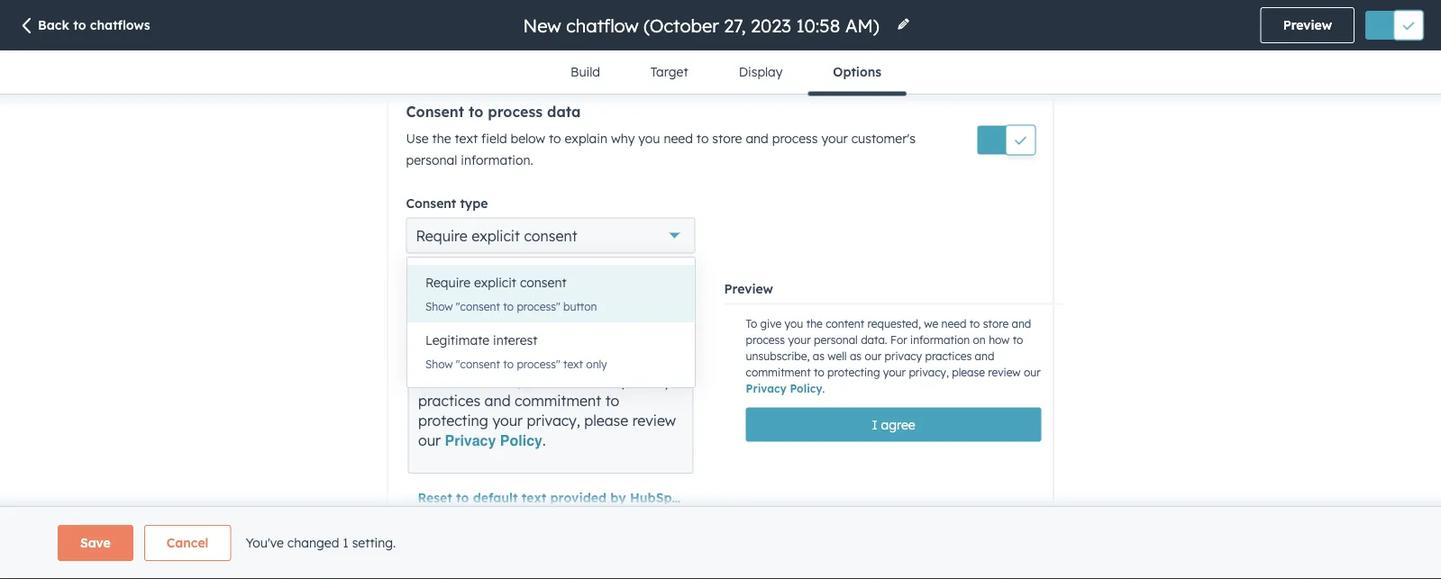 Task type: locate. For each thing, give the bounding box(es) containing it.
0 vertical spatial show
[[425, 300, 453, 313]]

for inside to give you the content requested, we need to store and process your personal data. for information on how to unsubscribe, as well as our privacy practices and commitment to protecting your privacy, please review our
[[520, 352, 543, 370]]

explicit inside popup button
[[472, 227, 520, 245]]

1 horizontal spatial unsubscribe,
[[746, 350, 810, 363]]

consent to process data
[[406, 102, 581, 120]]

data. up 'i'
[[861, 334, 888, 347]]

1 vertical spatial preview
[[724, 281, 773, 297]]

target button
[[625, 50, 714, 94]]

0 horizontal spatial data.
[[481, 352, 516, 370]]

back to chatflows button
[[18, 16, 150, 36]]

0 horizontal spatial please
[[584, 411, 628, 429]]

store inside to give you the content requested, we need to store and process your personal data. for information on how to unsubscribe, as well as our privacy practices and commitment to protecting your privacy, please review our
[[474, 332, 508, 350]]

0 horizontal spatial policy
[[500, 432, 543, 449]]

2 process" from the top
[[517, 357, 560, 371]]

1 vertical spatial please
[[584, 411, 628, 429]]

None text field
[[418, 311, 684, 451]]

you inside to give you the content requested, we need to store and process your personal data. for information on how to unsubscribe, as well as our privacy practices and commitment to protecting your privacy, please review our
[[470, 312, 495, 330]]

protecting up privacy policy .
[[418, 411, 488, 429]]

0 horizontal spatial privacy policy link
[[445, 432, 543, 449]]

content
[[525, 312, 576, 330], [826, 317, 865, 331]]

process" inside require explicit consent show "consent to process" button
[[517, 300, 560, 313]]

data
[[547, 102, 581, 120]]

and
[[746, 130, 769, 146], [1012, 317, 1032, 331], [512, 332, 538, 350], [975, 350, 995, 363], [485, 392, 511, 410]]

legitimate interest show "consent to process" text only
[[425, 333, 607, 371]]

0 vertical spatial practices
[[925, 350, 972, 363]]

1 horizontal spatial information
[[910, 334, 970, 347]]

unsubscribe, for to give you the content requested, we need to store and process your personal data. for information on how to unsubscribe, as well as our privacy practices and commitment to protecting your privacy, please review our
[[436, 372, 522, 390]]

1 vertical spatial for
[[520, 352, 543, 370]]

provided
[[550, 490, 607, 506]]

for
[[891, 334, 907, 347], [520, 352, 543, 370]]

0 vertical spatial preview
[[1283, 17, 1332, 33]]

navigation
[[545, 50, 907, 96]]

review inside to give you the content requested, we need to store and process your personal data. for information on how to unsubscribe, as well as our privacy practices and commitment to protecting your privacy, please review our privacy policy .
[[988, 366, 1021, 380]]

practices inside to give you the content requested, we need to store and process your personal data. for information on how to unsubscribe, as well as our privacy practices and commitment to protecting your privacy, please review our privacy policy .
[[925, 350, 972, 363]]

on inside to give you the content requested, we need to store and process your personal data. for information on how to unsubscribe, as well as our privacy practices and commitment to protecting your privacy, please review our privacy policy .
[[973, 334, 986, 347]]

consent up button
[[520, 275, 567, 291]]

explicit inside require explicit consent show "consent to process" button
[[474, 275, 517, 291]]

2 horizontal spatial store
[[983, 317, 1009, 331]]

consent for require explicit consent show "consent to process" button
[[520, 275, 567, 291]]

text inside button
[[522, 490, 546, 506]]

1 vertical spatial require
[[425, 275, 471, 291]]

"consent down process consent text
[[456, 300, 500, 313]]

commitment
[[746, 366, 811, 380], [515, 392, 601, 410]]

review
[[988, 366, 1021, 380], [633, 411, 676, 429]]

give inside to give you the content requested, we need to store and process your personal data. for information on how to unsubscribe, as well as our privacy practices and commitment to protecting your privacy, please review our
[[437, 312, 466, 330]]

personal for to give you the content requested, we need to store and process your personal data. for information on how to unsubscribe, as well as our privacy practices and commitment to protecting your privacy, please review our privacy policy .
[[814, 334, 858, 347]]

content for to give you the content requested, we need to store and process your personal data. for information on how to unsubscribe, as well as our privacy practices and commitment to protecting your privacy, please review our
[[525, 312, 576, 330]]

well up the i agree button
[[828, 350, 847, 363]]

1 horizontal spatial to
[[746, 317, 757, 331]]

hubspot
[[630, 490, 685, 506]]

consent up require explicit consent button
[[524, 227, 577, 245]]

2 vertical spatial need
[[418, 332, 452, 350]]

store
[[712, 130, 742, 146], [983, 317, 1009, 331], [474, 332, 508, 350]]

content inside to give you the content requested, we need to store and process your personal data. for information on how to unsubscribe, as well as our privacy practices and commitment to protecting your privacy, please review our privacy policy .
[[826, 317, 865, 331]]

0 vertical spatial please
[[952, 366, 985, 380]]

process" down "interest"
[[517, 357, 560, 371]]

give inside to give you the content requested, we need to store and process your personal data. for information on how to unsubscribe, as well as our privacy practices and commitment to protecting your privacy, please review our privacy policy .
[[760, 317, 782, 331]]

1 horizontal spatial need
[[664, 130, 693, 146]]

require up legitimate on the bottom
[[425, 275, 471, 291]]

privacy for to give you the content requested, we need to store and process your personal data. for information on how to unsubscribe, as well as our privacy practices and commitment to protecting your privacy, please review our privacy policy .
[[885, 350, 922, 363]]

data. down "interest"
[[481, 352, 516, 370]]

consent left type
[[406, 195, 456, 211]]

reset to default text provided by hubspot button
[[406, 480, 696, 516]]

1 show from the top
[[425, 300, 453, 313]]

the inside to give you the content requested, we need to store and process your personal data. for information on how to unsubscribe, as well as our privacy practices and commitment to protecting your privacy, please review our
[[499, 312, 521, 330]]

0 horizontal spatial .
[[543, 431, 546, 449]]

protecting up 'i'
[[828, 366, 880, 380]]

1 vertical spatial data.
[[481, 352, 516, 370]]

information inside to give you the content requested, we need to store and process your personal data. for information on how to unsubscribe, as well as our privacy practices and commitment to protecting your privacy, please review our
[[547, 352, 626, 370]]

consent for require explicit consent
[[524, 227, 577, 245]]

2 horizontal spatial you
[[785, 317, 803, 331]]

show down process
[[425, 300, 453, 313]]

0 horizontal spatial protecting
[[418, 411, 488, 429]]

you inside to give you the content requested, we need to store and process your personal data. for information on how to unsubscribe, as well as our privacy practices and commitment to protecting your privacy, please review our privacy policy .
[[785, 317, 803, 331]]

1 vertical spatial privacy policy link
[[445, 432, 543, 449]]

privacy, inside to give you the content requested, we need to store and process your personal data. for information on how to unsubscribe, as well as our privacy practices and commitment to protecting your privacy, please review our
[[527, 411, 580, 429]]

information inside to give you the content requested, we need to store and process your personal data. for information on how to unsubscribe, as well as our privacy practices and commitment to protecting your privacy, please review our privacy policy .
[[910, 334, 970, 347]]

process inside to give you the content requested, we need to store and process your personal data. for information on how to unsubscribe, as well as our privacy practices and commitment to protecting your privacy, please review our privacy policy .
[[746, 334, 785, 347]]

1 horizontal spatial commitment
[[746, 366, 811, 380]]

review inside to give you the content requested, we need to store and process your personal data. for information on how to unsubscribe, as well as our privacy practices and commitment to protecting your privacy, please review our
[[633, 411, 676, 429]]

0 horizontal spatial store
[[474, 332, 508, 350]]

2 vertical spatial personal
[[418, 352, 477, 370]]

privacy policy link
[[746, 382, 823, 396], [445, 432, 543, 449]]

data. inside to give you the content requested, we need to store and process your personal data. for information on how to unsubscribe, as well as our privacy practices and commitment to protecting your privacy, please review our privacy policy .
[[861, 334, 888, 347]]

our
[[865, 350, 882, 363], [1024, 366, 1041, 380], [595, 372, 617, 390], [418, 431, 441, 449]]

1 horizontal spatial we
[[924, 317, 939, 331]]

field
[[481, 130, 507, 146]]

to inside to give you the content requested, we need to store and process your personal data. for information on how to unsubscribe, as well as our privacy practices and commitment to protecting your privacy, please review our privacy policy .
[[746, 317, 757, 331]]

privacy, up privacy policy .
[[527, 411, 580, 429]]

2 horizontal spatial the
[[806, 317, 823, 331]]

we inside to give you the content requested, we need to store and process your personal data. for information on how to unsubscribe, as well as our privacy practices and commitment to protecting your privacy, please review our privacy policy .
[[924, 317, 939, 331]]

text left only
[[563, 357, 583, 371]]

0 vertical spatial process"
[[517, 300, 560, 313]]

please inside to give you the content requested, we need to store and process your personal data. for information on how to unsubscribe, as well as our privacy practices and commitment to protecting your privacy, please review our privacy policy .
[[952, 366, 985, 380]]

consent
[[406, 102, 464, 120], [406, 195, 456, 211]]

0 vertical spatial personal
[[406, 152, 457, 168]]

why
[[611, 130, 635, 146]]

1 horizontal spatial data.
[[861, 334, 888, 347]]

preview button
[[1261, 7, 1355, 43]]

0 vertical spatial privacy policy link
[[746, 382, 823, 396]]

you've changed 1 setting.
[[246, 535, 396, 551]]

we for to give you the content requested, we need to store and process your personal data. for information on how to unsubscribe, as well as our privacy practices and commitment to protecting your privacy, please review our
[[656, 312, 675, 330]]

use
[[406, 130, 429, 146]]

explicit for require explicit consent
[[472, 227, 520, 245]]

button
[[563, 300, 597, 313]]

your inside use the text field below to explain why you need to store and process your customer's personal information.
[[822, 130, 848, 146]]

1 vertical spatial protecting
[[418, 411, 488, 429]]

the for to give you the content requested, we need to store and process your personal data. for information on how to unsubscribe, as well as our privacy practices and commitment to protecting your privacy, please review our privacy policy .
[[806, 317, 823, 331]]

0 horizontal spatial content
[[525, 312, 576, 330]]

as
[[813, 350, 825, 363], [850, 350, 862, 363], [526, 372, 541, 390], [575, 372, 591, 390]]

information
[[910, 334, 970, 347], [547, 352, 626, 370]]

requested,
[[580, 312, 652, 330], [868, 317, 921, 331]]

personal inside to give you the content requested, we need to store and process your personal data. for information on how to unsubscribe, as well as our privacy practices and commitment to protecting your privacy, please review our
[[418, 352, 477, 370]]

0 horizontal spatial commitment
[[515, 392, 601, 410]]

require explicit consent
[[416, 227, 577, 245]]

1 horizontal spatial the
[[499, 312, 521, 330]]

1 horizontal spatial privacy
[[885, 350, 922, 363]]

explicit
[[472, 227, 520, 245], [474, 275, 517, 291]]

show down legitimate on the bottom
[[425, 357, 453, 371]]

none text field containing to give you the content requested, we need to store and process your personal data. for information on how to unsubscribe, as well as our privacy practices and commitment to protecting your privacy, please review our
[[418, 311, 684, 451]]

0 vertical spatial protecting
[[828, 366, 880, 380]]

unsubscribe, inside to give you the content requested, we need to store and process your personal data. for information on how to unsubscribe, as well as our privacy practices and commitment to protecting your privacy, please review our privacy policy .
[[746, 350, 810, 363]]

0 vertical spatial unsubscribe,
[[746, 350, 810, 363]]

policy inside to give you the content requested, we need to store and process your personal data. for information on how to unsubscribe, as well as our privacy practices and commitment to protecting your privacy, please review our privacy policy .
[[790, 382, 823, 396]]

well down legitimate interest button
[[545, 372, 571, 390]]

0 horizontal spatial the
[[432, 130, 451, 146]]

to inside back to chatflows button
[[73, 17, 86, 33]]

default
[[473, 490, 518, 506]]

consent inside popup button
[[524, 227, 577, 245]]

save
[[80, 535, 111, 551]]

1 horizontal spatial practices
[[925, 350, 972, 363]]

requested, for to give you the content requested, we need to store and process your personal data. for information on how to unsubscribe, as well as our privacy practices and commitment to protecting your privacy, please review our privacy policy .
[[868, 317, 921, 331]]

your
[[822, 130, 848, 146], [599, 332, 629, 350], [788, 334, 811, 347], [883, 366, 906, 380], [493, 411, 523, 429]]

1 horizontal spatial protecting
[[828, 366, 880, 380]]

1 vertical spatial need
[[942, 317, 967, 331]]

policy
[[790, 382, 823, 396], [500, 432, 543, 449]]

requested, inside to give you the content requested, we need to store and process your personal data. for information on how to unsubscribe, as well as our privacy practices and commitment to protecting your privacy, please review our privacy policy .
[[868, 317, 921, 331]]

1 vertical spatial privacy
[[445, 432, 496, 449]]

"consent inside require explicit consent show "consent to process" button
[[456, 300, 500, 313]]

1 horizontal spatial .
[[823, 382, 825, 396]]

2 consent from the top
[[406, 195, 456, 211]]

privacy
[[746, 382, 787, 396], [445, 432, 496, 449]]

well
[[828, 350, 847, 363], [545, 372, 571, 390]]

below
[[511, 130, 545, 146]]

practices up the i agree button
[[925, 350, 972, 363]]

1 horizontal spatial privacy policy link
[[746, 382, 823, 396]]

we inside to give you the content requested, we need to store and process your personal data. for information on how to unsubscribe, as well as our privacy practices and commitment to protecting your privacy, please review our
[[656, 312, 675, 330]]

explicit for require explicit consent show "consent to process" button
[[474, 275, 517, 291]]

1 horizontal spatial store
[[712, 130, 742, 146]]

need inside to give you the content requested, we need to store and process your personal data. for information on how to unsubscribe, as well as our privacy practices and commitment to protecting your privacy, please review our
[[418, 332, 452, 350]]

explicit down type
[[472, 227, 520, 245]]

commitment inside to give you the content requested, we need to store and process your personal data. for information on how to unsubscribe, as well as our privacy practices and commitment to protecting your privacy, please review our privacy policy .
[[746, 366, 811, 380]]

"consent
[[456, 300, 500, 313], [456, 357, 500, 371]]

protecting inside to give you the content requested, we need to store and process your personal data. for information on how to unsubscribe, as well as our privacy practices and commitment to protecting your privacy, please review our
[[418, 411, 488, 429]]

0 vertical spatial review
[[988, 366, 1021, 380]]

to inside the reset to default text provided by hubspot button
[[456, 490, 469, 506]]

to
[[73, 17, 86, 33], [469, 102, 483, 120], [549, 130, 561, 146], [697, 130, 709, 146], [503, 300, 514, 313], [970, 317, 980, 331], [456, 332, 470, 350], [1013, 334, 1023, 347], [503, 357, 514, 371], [814, 366, 825, 380], [418, 372, 432, 390], [605, 392, 619, 410], [456, 490, 469, 506]]

show
[[425, 300, 453, 313], [425, 357, 453, 371]]

practices for to give you the content requested, we need to store and process your personal data. for information on how to unsubscribe, as well as our privacy practices and commitment to protecting your privacy, please review our privacy policy .
[[925, 350, 972, 363]]

0 horizontal spatial need
[[418, 332, 452, 350]]

data.
[[861, 334, 888, 347], [481, 352, 516, 370]]

require inside require explicit consent show "consent to process" button
[[425, 275, 471, 291]]

we
[[656, 312, 675, 330], [924, 317, 939, 331]]

how for to give you the content requested, we need to store and process your personal data. for information on how to unsubscribe, as well as our privacy practices and commitment to protecting your privacy, please review our
[[652, 352, 679, 370]]

privacy inside to give you the content requested, we need to store and process your personal data. for information on how to unsubscribe, as well as our privacy practices and commitment to protecting your privacy, please review our
[[621, 372, 671, 390]]

1 vertical spatial information
[[547, 352, 626, 370]]

require for require explicit consent show "consent to process" button
[[425, 275, 471, 291]]

you
[[638, 130, 660, 146], [470, 312, 495, 330], [785, 317, 803, 331]]

privacy,
[[909, 366, 949, 380], [527, 411, 580, 429]]

privacy inside to give you the content requested, we need to store and process your personal data. for information on how to unsubscribe, as well as our privacy practices and commitment to protecting your privacy, please review our privacy policy .
[[885, 350, 922, 363]]

1 horizontal spatial for
[[891, 334, 907, 347]]

process" up legitimate interest button
[[517, 300, 560, 313]]

0 vertical spatial store
[[712, 130, 742, 146]]

1 vertical spatial unsubscribe,
[[436, 372, 522, 390]]

display button
[[714, 50, 808, 94]]

1 "consent from the top
[[456, 300, 500, 313]]

require explicit consent button
[[406, 218, 696, 254]]

unsubscribe,
[[746, 350, 810, 363], [436, 372, 522, 390]]

0 vertical spatial explicit
[[472, 227, 520, 245]]

please
[[952, 366, 985, 380], [584, 411, 628, 429]]

. inside to give you the content requested, we need to store and process your personal data. for information on how to unsubscribe, as well as our privacy practices and commitment to protecting your privacy, please review our privacy policy .
[[823, 382, 825, 396]]

well for to give you the content requested, we need to store and process your personal data. for information on how to unsubscribe, as well as our privacy practices and commitment to protecting your privacy, please review our
[[545, 372, 571, 390]]

0 horizontal spatial for
[[520, 352, 543, 370]]

on for to give you the content requested, we need to store and process your personal data. for information on how to unsubscribe, as well as our privacy practices and commitment to protecting your privacy, please review our privacy policy .
[[973, 334, 986, 347]]

1 vertical spatial on
[[630, 352, 648, 370]]

0 horizontal spatial you
[[470, 312, 495, 330]]

0 vertical spatial for
[[891, 334, 907, 347]]

practices for to give you the content requested, we need to store and process your personal data. for information on how to unsubscribe, as well as our privacy practices and commitment to protecting your privacy, please review our
[[418, 392, 481, 410]]

consent for consent type
[[406, 195, 456, 211]]

for down "interest"
[[520, 352, 543, 370]]

consent up "use"
[[406, 102, 464, 120]]

by
[[611, 490, 626, 506]]

you for to give you the content requested, we need to store and process your personal data. for information on how to unsubscribe, as well as our privacy practices and commitment to protecting your privacy, please review our privacy policy .
[[785, 317, 803, 331]]

1 horizontal spatial requested,
[[868, 317, 921, 331]]

protecting inside to give you the content requested, we need to store and process your personal data. for information on how to unsubscribe, as well as our privacy practices and commitment to protecting your privacy, please review our privacy policy .
[[828, 366, 880, 380]]

0 vertical spatial well
[[828, 350, 847, 363]]

1 vertical spatial personal
[[814, 334, 858, 347]]

to
[[418, 312, 433, 330], [746, 317, 757, 331]]

0 vertical spatial .
[[823, 382, 825, 396]]

use the text field below to explain why you need to store and process your customer's personal information.
[[406, 130, 916, 168]]

content inside to give you the content requested, we need to store and process your personal data. for information on how to unsubscribe, as well as our privacy practices and commitment to protecting your privacy, please review our
[[525, 312, 576, 330]]

1 vertical spatial privacy
[[621, 372, 671, 390]]

1 vertical spatial show
[[425, 357, 453, 371]]

store inside to give you the content requested, we need to store and process your personal data. for information on how to unsubscribe, as well as our privacy practices and commitment to protecting your privacy, please review our privacy policy .
[[983, 317, 1009, 331]]

need inside use the text field below to explain why you need to store and process your customer's personal information.
[[664, 130, 693, 146]]

text
[[455, 130, 478, 146], [509, 278, 534, 294], [563, 357, 583, 371], [522, 490, 546, 506]]

1 horizontal spatial policy
[[790, 382, 823, 396]]

please for to give you the content requested, we need to store and process your personal data. for information on how to unsubscribe, as well as our privacy practices and commitment to protecting your privacy, please review our
[[584, 411, 628, 429]]

require inside popup button
[[416, 227, 468, 245]]

0 vertical spatial how
[[989, 334, 1010, 347]]

on
[[973, 334, 986, 347], [630, 352, 648, 370]]

how
[[989, 334, 1010, 347], [652, 352, 679, 370]]

list box
[[407, 258, 695, 388]]

1 vertical spatial privacy,
[[527, 411, 580, 429]]

0 horizontal spatial unsubscribe,
[[436, 372, 522, 390]]

for for to give you the content requested, we need to store and process your personal data. for information on how to unsubscribe, as well as our privacy practices and commitment to protecting your privacy, please review our privacy policy .
[[891, 334, 907, 347]]

please inside to give you the content requested, we need to store and process your personal data. for information on how to unsubscribe, as well as our privacy practices and commitment to protecting your privacy, please review our
[[584, 411, 628, 429]]

.
[[823, 382, 825, 396], [543, 431, 546, 449]]

for inside to give you the content requested, we need to store and process your personal data. for information on how to unsubscribe, as well as our privacy practices and commitment to protecting your privacy, please review our privacy policy .
[[891, 334, 907, 347]]

show inside require explicit consent show "consent to process" button
[[425, 300, 453, 313]]

0 vertical spatial privacy
[[746, 382, 787, 396]]

i agree button
[[746, 408, 1042, 442]]

1 horizontal spatial well
[[828, 350, 847, 363]]

0 horizontal spatial requested,
[[580, 312, 652, 330]]

1 vertical spatial review
[[633, 411, 676, 429]]

0 vertical spatial privacy
[[885, 350, 922, 363]]

None field
[[521, 13, 886, 37]]

. up reset to default text provided by hubspot
[[543, 431, 546, 449]]

content for to give you the content requested, we need to store and process your personal data. for information on how to unsubscribe, as well as our privacy practices and commitment to protecting your privacy, please review our privacy policy .
[[826, 317, 865, 331]]

0 horizontal spatial review
[[633, 411, 676, 429]]

how inside to give you the content requested, we need to store and process your personal data. for information on how to unsubscribe, as well as our privacy practices and commitment to protecting your privacy, please review our privacy policy .
[[989, 334, 1010, 347]]

practices inside to give you the content requested, we need to store and process your personal data. for information on how to unsubscribe, as well as our privacy practices and commitment to protecting your privacy, please review our
[[418, 392, 481, 410]]

process"
[[517, 300, 560, 313], [517, 357, 560, 371]]

navigation containing build
[[545, 50, 907, 96]]

setting.
[[352, 535, 396, 551]]

0 vertical spatial on
[[973, 334, 986, 347]]

data. inside to give you the content requested, we need to store and process your personal data. for information on how to unsubscribe, as well as our privacy practices and commitment to protecting your privacy, please review our
[[481, 352, 516, 370]]

personal
[[406, 152, 457, 168], [814, 334, 858, 347], [418, 352, 477, 370]]

review for to give you the content requested, we need to store and process your personal data. for information on how to unsubscribe, as well as our privacy practices and commitment to protecting your privacy, please review our
[[633, 411, 676, 429]]

1 horizontal spatial review
[[988, 366, 1021, 380]]

text left field
[[455, 130, 478, 146]]

store for to give you the content requested, we need to store and process your personal data. for information on how to unsubscribe, as well as our privacy practices and commitment to protecting your privacy, please review our privacy policy .
[[983, 317, 1009, 331]]

well inside to give you the content requested, we need to store and process your personal data. for information on how to unsubscribe, as well as our privacy practices and commitment to protecting your privacy, please review our
[[545, 372, 571, 390]]

preview
[[1283, 17, 1332, 33], [724, 281, 773, 297]]

well inside to give you the content requested, we need to store and process your personal data. for information on how to unsubscribe, as well as our privacy practices and commitment to protecting your privacy, please review our privacy policy .
[[828, 350, 847, 363]]

0 horizontal spatial give
[[437, 312, 466, 330]]

the inside to give you the content requested, we need to store and process your personal data. for information on how to unsubscribe, as well as our privacy practices and commitment to protecting your privacy, please review our privacy policy .
[[806, 317, 823, 331]]

1 vertical spatial commitment
[[515, 392, 601, 410]]

0 horizontal spatial practices
[[418, 392, 481, 410]]

give
[[437, 312, 466, 330], [760, 317, 782, 331]]

need for to give you the content requested, we need to store and process your personal data. for information on how to unsubscribe, as well as our privacy practices and commitment to protecting your privacy, please review our
[[418, 332, 452, 350]]

1 horizontal spatial on
[[973, 334, 986, 347]]

1 consent from the top
[[406, 102, 464, 120]]

2 vertical spatial store
[[474, 332, 508, 350]]

consent inside require explicit consent show "consent to process" button
[[520, 275, 567, 291]]

on inside to give you the content requested, we need to store and process your personal data. for information on how to unsubscribe, as well as our privacy practices and commitment to protecting your privacy, please review our
[[630, 352, 648, 370]]

practices
[[925, 350, 972, 363], [418, 392, 481, 410]]

to inside to give you the content requested, we need to store and process your personal data. for information on how to unsubscribe, as well as our privacy practices and commitment to protecting your privacy, please review our
[[418, 312, 433, 330]]

process
[[488, 102, 543, 120], [772, 130, 818, 146], [542, 332, 595, 350], [746, 334, 785, 347]]

0 vertical spatial data.
[[861, 334, 888, 347]]

0 horizontal spatial we
[[656, 312, 675, 330]]

for up agree
[[891, 334, 907, 347]]

you inside use the text field below to explain why you need to store and process your customer's personal information.
[[638, 130, 660, 146]]

the
[[432, 130, 451, 146], [499, 312, 521, 330], [806, 317, 823, 331]]

personal inside to give you the content requested, we need to store and process your personal data. for information on how to unsubscribe, as well as our privacy practices and commitment to protecting your privacy, please review our privacy policy .
[[814, 334, 858, 347]]

only
[[586, 357, 607, 371]]

consent
[[524, 227, 577, 245], [520, 275, 567, 291], [457, 278, 506, 294]]

2 show from the top
[[425, 357, 453, 371]]

for for to give you the content requested, we need to store and process your personal data. for information on how to unsubscribe, as well as our privacy practices and commitment to protecting your privacy, please review our
[[520, 352, 543, 370]]

1 vertical spatial consent
[[406, 195, 456, 211]]

1 horizontal spatial how
[[989, 334, 1010, 347]]

need
[[664, 130, 693, 146], [942, 317, 967, 331], [418, 332, 452, 350]]

requested, inside to give you the content requested, we need to store and process your personal data. for information on how to unsubscribe, as well as our privacy practices and commitment to protecting your privacy, please review our
[[580, 312, 652, 330]]

require
[[416, 227, 468, 245], [425, 275, 471, 291]]

1 vertical spatial policy
[[500, 432, 543, 449]]

1 horizontal spatial please
[[952, 366, 985, 380]]

commitment inside to give you the content requested, we need to store and process your personal data. for information on how to unsubscribe, as well as our privacy practices and commitment to protecting your privacy, please review our
[[515, 392, 601, 410]]

back to chatflows
[[38, 17, 150, 33]]

. up the i agree button
[[823, 382, 825, 396]]

build button
[[545, 50, 625, 94]]

"consent down legitimate on the bottom
[[456, 357, 500, 371]]

protecting for to give you the content requested, we need to store and process your personal data. for information on how to unsubscribe, as well as our privacy practices and commitment to protecting your privacy, please review our privacy policy .
[[828, 366, 880, 380]]

2 "consent from the top
[[456, 357, 500, 371]]

1 process" from the top
[[517, 300, 560, 313]]

how inside to give you the content requested, we need to store and process your personal data. for information on how to unsubscribe, as well as our privacy practices and commitment to protecting your privacy, please review our
[[652, 352, 679, 370]]

text right default
[[522, 490, 546, 506]]

1 vertical spatial how
[[652, 352, 679, 370]]

store inside use the text field below to explain why you need to store and process your customer's personal information.
[[712, 130, 742, 146]]

target
[[651, 64, 688, 80]]

1 horizontal spatial preview
[[1283, 17, 1332, 33]]

0 horizontal spatial how
[[652, 352, 679, 370]]

need inside to give you the content requested, we need to store and process your personal data. for information on how to unsubscribe, as well as our privacy practices and commitment to protecting your privacy, please review our privacy policy .
[[942, 317, 967, 331]]

practices down legitimate on the bottom
[[418, 392, 481, 410]]

1 vertical spatial .
[[543, 431, 546, 449]]

0 horizontal spatial privacy
[[621, 372, 671, 390]]

privacy for to give you the content requested, we need to store and process your personal data. for information on how to unsubscribe, as well as our privacy practices and commitment to protecting your privacy, please review our
[[621, 372, 671, 390]]

preview inside button
[[1283, 17, 1332, 33]]

reset to default text provided by hubspot
[[418, 490, 685, 506]]

require down consent type
[[416, 227, 468, 245]]

0 horizontal spatial well
[[545, 372, 571, 390]]

1 vertical spatial process"
[[517, 357, 560, 371]]

1 vertical spatial "consent
[[456, 357, 500, 371]]

1 horizontal spatial give
[[760, 317, 782, 331]]

privacy, up agree
[[909, 366, 949, 380]]

1 horizontal spatial privacy,
[[909, 366, 949, 380]]

2 horizontal spatial need
[[942, 317, 967, 331]]

0 horizontal spatial information
[[547, 352, 626, 370]]

privacy, inside to give you the content requested, we need to store and process your personal data. for information on how to unsubscribe, as well as our privacy practices and commitment to protecting your privacy, please review our privacy policy .
[[909, 366, 949, 380]]

explicit down require explicit consent
[[474, 275, 517, 291]]

unsubscribe, inside to give you the content requested, we need to store and process your personal data. for information on how to unsubscribe, as well as our privacy practices and commitment to protecting your privacy, please review our
[[436, 372, 522, 390]]

options
[[833, 64, 882, 80]]

on for to give you the content requested, we need to store and process your personal data. for information on how to unsubscribe, as well as our privacy practices and commitment to protecting your privacy, please review our
[[630, 352, 648, 370]]

options button
[[808, 50, 907, 96]]



Task type: describe. For each thing, give the bounding box(es) containing it.
require explicit consent button
[[407, 265, 695, 301]]

policy inside privacy policy .
[[500, 432, 543, 449]]

save button
[[58, 526, 133, 562]]

explain
[[565, 130, 608, 146]]

the inside use the text field below to explain why you need to store and process your customer's personal information.
[[432, 130, 451, 146]]

the for to give you the content requested, we need to store and process your personal data. for information on how to unsubscribe, as well as our privacy practices and commitment to protecting your privacy, please review our
[[499, 312, 521, 330]]

list box containing require explicit consent
[[407, 258, 695, 388]]

we for to give you the content requested, we need to store and process your personal data. for information on how to unsubscribe, as well as our privacy practices and commitment to protecting your privacy, please review our privacy policy .
[[924, 317, 939, 331]]

store for to give you the content requested, we need to store and process your personal data. for information on how to unsubscribe, as well as our privacy practices and commitment to protecting your privacy, please review our
[[474, 332, 508, 350]]

process" inside legitimate interest show "consent to process" text only
[[517, 357, 560, 371]]

0 horizontal spatial preview
[[724, 281, 773, 297]]

build
[[571, 64, 600, 80]]

interest
[[493, 333, 538, 348]]

text inside legitimate interest show "consent to process" text only
[[563, 357, 583, 371]]

legitimate interest button
[[407, 323, 695, 359]]

privacy policy .
[[445, 431, 546, 449]]

type
[[460, 195, 488, 211]]

privacy, for to give you the content requested, we need to store and process your personal data. for information on how to unsubscribe, as well as our privacy practices and commitment to protecting your privacy, please review our privacy policy .
[[909, 366, 949, 380]]

changed
[[287, 535, 339, 551]]

protecting for to give you the content requested, we need to store and process your personal data. for information on how to unsubscribe, as well as our privacy practices and commitment to protecting your privacy, please review our
[[418, 411, 488, 429]]

you for to give you the content requested, we need to store and process your personal data. for information on how to unsubscribe, as well as our privacy practices and commitment to protecting your privacy, please review our
[[470, 312, 495, 330]]

privacy policy link for you
[[746, 382, 823, 396]]

process consent text
[[406, 278, 534, 294]]

information for to give you the content requested, we need to store and process your personal data. for information on how to unsubscribe, as well as our privacy practices and commitment to protecting your privacy, please review our
[[547, 352, 626, 370]]

cancel
[[167, 535, 209, 551]]

privacy inside to give you the content requested, we need to store and process your personal data. for information on how to unsubscribe, as well as our privacy practices and commitment to protecting your privacy, please review our privacy policy .
[[746, 382, 787, 396]]

"consent inside legitimate interest show "consent to process" text only
[[456, 357, 500, 371]]

process inside use the text field below to explain why you need to store and process your customer's personal information.
[[772, 130, 818, 146]]

consent type
[[406, 195, 488, 211]]

you've
[[246, 535, 284, 551]]

require explicit consent show "consent to process" button
[[425, 275, 597, 313]]

to give you the content requested, we need to store and process your personal data. for information on how to unsubscribe, as well as our privacy practices and commitment to protecting your privacy, please review our privacy policy .
[[746, 317, 1041, 396]]

privacy inside privacy policy .
[[445, 432, 496, 449]]

give for to give you the content requested, we need to store and process your personal data. for information on how to unsubscribe, as well as our privacy practices and commitment to protecting your privacy, please review our privacy policy .
[[760, 317, 782, 331]]

privacy policy link for .
[[445, 432, 543, 449]]

display
[[739, 64, 783, 80]]

data. for to give you the content requested, we need to store and process your personal data. for information on how to unsubscribe, as well as our privacy practices and commitment to protecting your privacy, please review our privacy policy .
[[861, 334, 888, 347]]

well for to give you the content requested, we need to store and process your personal data. for information on how to unsubscribe, as well as our privacy practices and commitment to protecting your privacy, please review our privacy policy .
[[828, 350, 847, 363]]

show inside legitimate interest show "consent to process" text only
[[425, 357, 453, 371]]

process
[[406, 278, 454, 294]]

require for require explicit consent
[[416, 227, 468, 245]]

i
[[872, 417, 878, 433]]

information for to give you the content requested, we need to store and process your personal data. for information on how to unsubscribe, as well as our privacy practices and commitment to protecting your privacy, please review our privacy policy .
[[910, 334, 970, 347]]

back
[[38, 17, 69, 33]]

information.
[[461, 152, 533, 168]]

give for to give you the content requested, we need to store and process your personal data. for information on how to unsubscribe, as well as our privacy practices and commitment to protecting your privacy, please review our
[[437, 312, 466, 330]]

how for to give you the content requested, we need to store and process your personal data. for information on how to unsubscribe, as well as our privacy practices and commitment to protecting your privacy, please review our privacy policy .
[[989, 334, 1010, 347]]

customer's
[[852, 130, 916, 146]]

consent for consent to process data
[[406, 102, 464, 120]]

need for to give you the content requested, we need to store and process your personal data. for information on how to unsubscribe, as well as our privacy practices and commitment to protecting your privacy, please review our privacy policy .
[[942, 317, 967, 331]]

unsubscribe, for to give you the content requested, we need to store and process your personal data. for information on how to unsubscribe, as well as our privacy practices and commitment to protecting your privacy, please review our privacy policy .
[[746, 350, 810, 363]]

text inside use the text field below to explain why you need to store and process your customer's personal information.
[[455, 130, 478, 146]]

consent right process
[[457, 278, 506, 294]]

commitment for to give you the content requested, we need to store and process your personal data. for information on how to unsubscribe, as well as our privacy practices and commitment to protecting your privacy, please review our
[[515, 392, 601, 410]]

commitment for to give you the content requested, we need to store and process your personal data. for information on how to unsubscribe, as well as our privacy practices and commitment to protecting your privacy, please review our privacy policy .
[[746, 366, 811, 380]]

review for to give you the content requested, we need to store and process your personal data. for information on how to unsubscribe, as well as our privacy practices and commitment to protecting your privacy, please review our privacy policy .
[[988, 366, 1021, 380]]

data. for to give you the content requested, we need to store and process your personal data. for information on how to unsubscribe, as well as our privacy practices and commitment to protecting your privacy, please review our
[[481, 352, 516, 370]]

personal inside use the text field below to explain why you need to store and process your customer's personal information.
[[406, 152, 457, 168]]

requested, for to give you the content requested, we need to store and process your personal data. for information on how to unsubscribe, as well as our privacy practices and commitment to protecting your privacy, please review our
[[580, 312, 652, 330]]

legitimate
[[425, 333, 490, 348]]

reset
[[418, 490, 452, 506]]

i agree
[[872, 417, 916, 433]]

process inside to give you the content requested, we need to store and process your personal data. for information on how to unsubscribe, as well as our privacy practices and commitment to protecting your privacy, please review our
[[542, 332, 595, 350]]

and inside use the text field below to explain why you need to store and process your customer's personal information.
[[746, 130, 769, 146]]

to give you the content requested, we need to store and process your personal data. for information on how to unsubscribe, as well as our privacy practices and commitment to protecting your privacy, please review our
[[418, 312, 684, 449]]

agree
[[881, 417, 916, 433]]

chatflows
[[90, 17, 150, 33]]

personal for to give you the content requested, we need to store and process your personal data. for information on how to unsubscribe, as well as our privacy practices and commitment to protecting your privacy, please review our
[[418, 352, 477, 370]]

to inside require explicit consent show "consent to process" button
[[503, 300, 514, 313]]

cancel button
[[144, 526, 231, 562]]

text up "interest"
[[509, 278, 534, 294]]

to for to give you the content requested, we need to store and process your personal data. for information on how to unsubscribe, as well as our privacy practices and commitment to protecting your privacy, please review our
[[418, 312, 433, 330]]

to for to give you the content requested, we need to store and process your personal data. for information on how to unsubscribe, as well as our privacy practices and commitment to protecting your privacy, please review our privacy policy .
[[746, 317, 757, 331]]

to inside legitimate interest show "consent to process" text only
[[503, 357, 514, 371]]

please for to give you the content requested, we need to store and process your personal data. for information on how to unsubscribe, as well as our privacy practices and commitment to protecting your privacy, please review our privacy policy .
[[952, 366, 985, 380]]

privacy, for to give you the content requested, we need to store and process your personal data. for information on how to unsubscribe, as well as our privacy practices and commitment to protecting your privacy, please review our
[[527, 411, 580, 429]]

1
[[343, 535, 349, 551]]



Task type: vqa. For each thing, say whether or not it's contained in the screenshot.
the topmost For
yes



